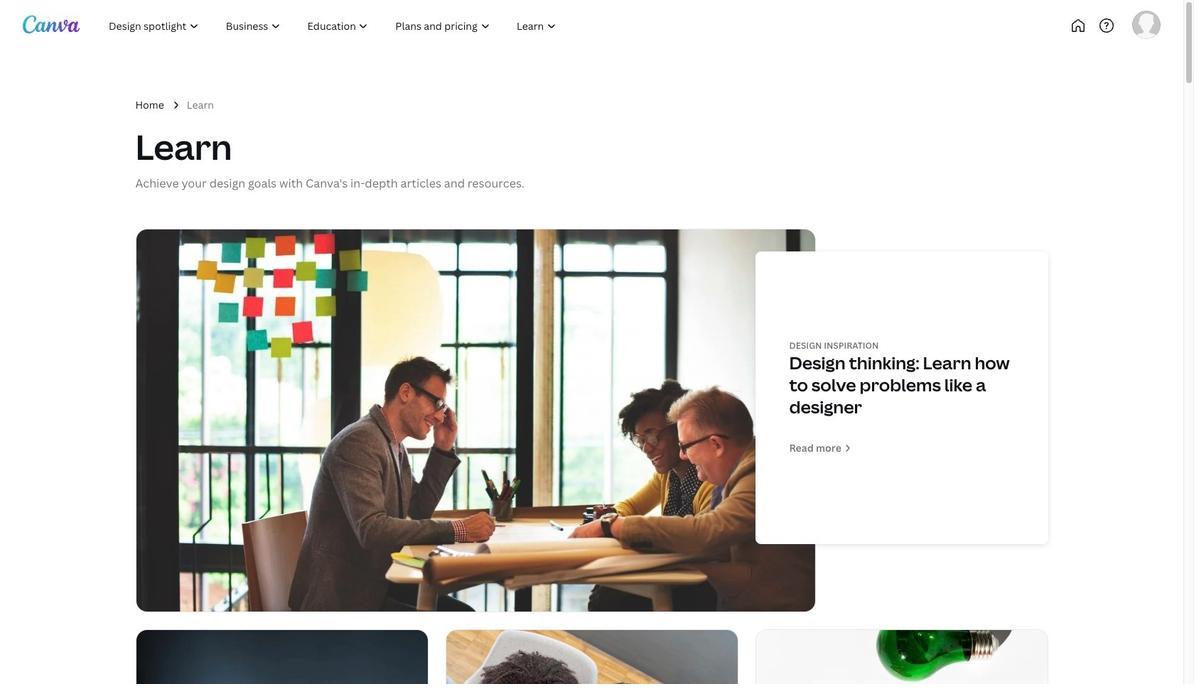 Task type: locate. For each thing, give the bounding box(es) containing it.
brand building image
[[756, 631, 1047, 684]]

design thinking image
[[136, 230, 815, 612]]

untitleddesign13 image
[[446, 631, 737, 684]]

top level navigation element
[[97, 11, 617, 40]]



Task type: vqa. For each thing, say whether or not it's contained in the screenshot.
untitleddesign13 image
yes



Task type: describe. For each thing, give the bounding box(es) containing it.
faizur rehman phpzdehn6os unsplash1 image
[[136, 631, 428, 684]]



